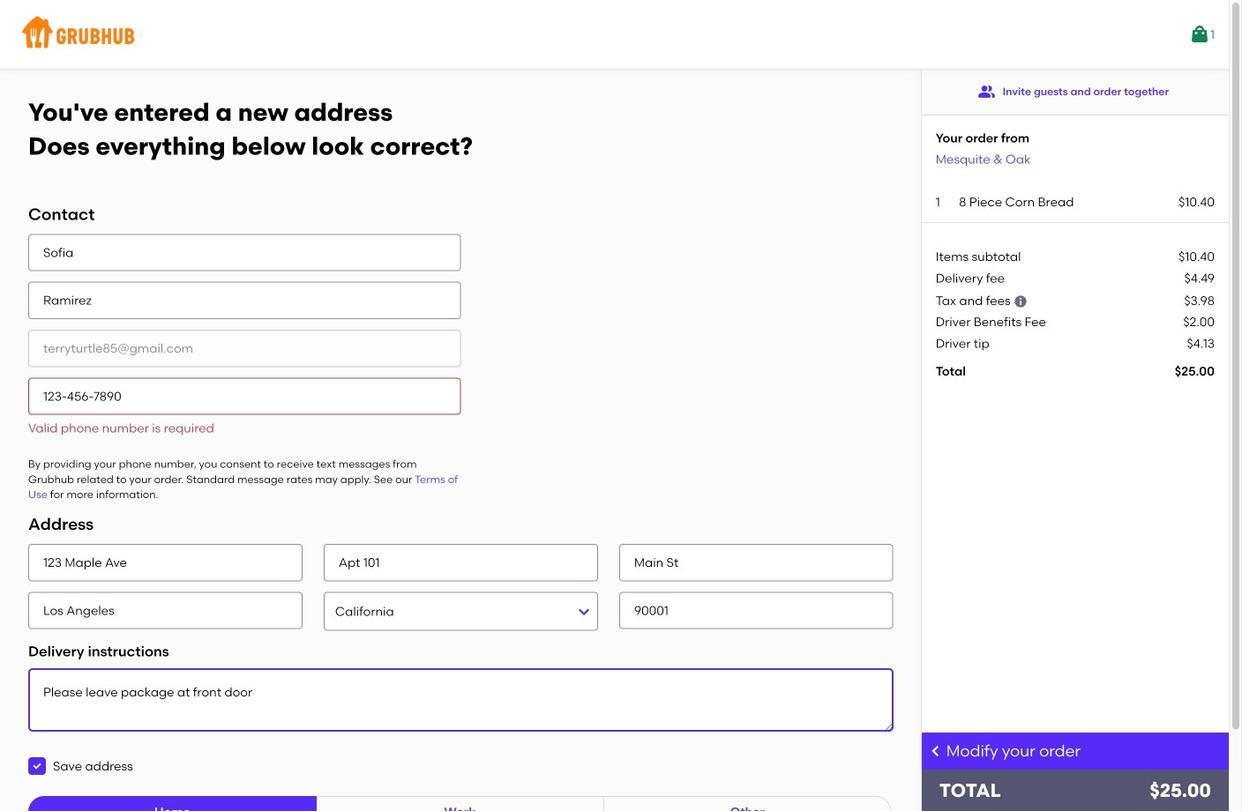 Task type: locate. For each thing, give the bounding box(es) containing it.
alert
[[28, 421, 214, 436]]

svg image
[[32, 762, 42, 772]]

main navigation navigation
[[0, 0, 1229, 69]]

Cross street text field
[[619, 545, 894, 582]]

First name text field
[[28, 234, 461, 272]]

Add special instructions for a smooth delivery (e.g. Don't ring the doorbell) text field
[[28, 669, 894, 732]]

Zip text field
[[619, 593, 894, 630]]

City text field
[[28, 593, 303, 630]]

people icon image
[[978, 83, 996, 101]]



Task type: describe. For each thing, give the bounding box(es) containing it.
Address 1 text field
[[28, 545, 303, 582]]

Phone telephone field
[[28, 378, 461, 415]]

Address 2 text field
[[324, 545, 598, 582]]

Last name text field
[[28, 282, 461, 320]]

svg image
[[1014, 295, 1028, 309]]

Email email field
[[28, 330, 461, 367]]



Task type: vqa. For each thing, say whether or not it's contained in the screenshot.
Miso Soup
no



